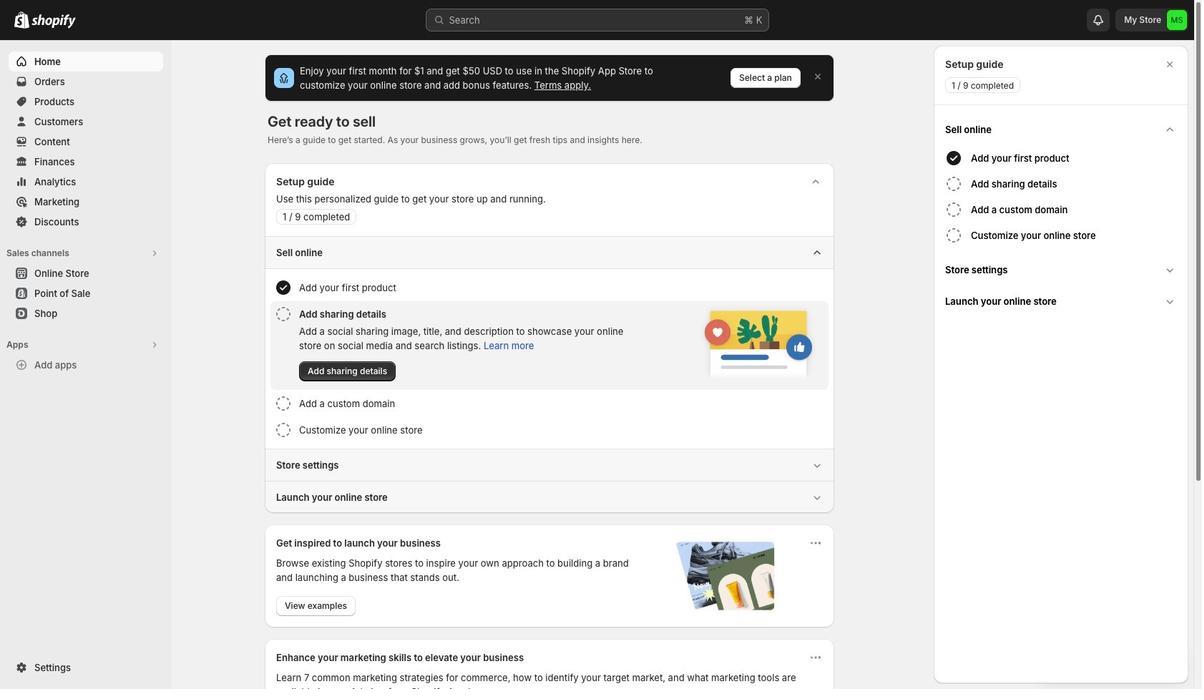 Task type: locate. For each thing, give the bounding box(es) containing it.
mark add sharing details as done image for mark customize your online store as done icon within customize your online store group
[[276, 307, 291, 321]]

mark add a custom domain as done image
[[945, 201, 963, 218], [276, 396, 291, 411]]

mark add sharing details as done image
[[945, 175, 963, 193], [276, 307, 291, 321]]

mark customize your online store as done image inside customize your online store group
[[276, 423, 291, 437]]

mark add a custom domain as done image for mark customize your online store as done icon within customize your online store group
[[276, 396, 291, 411]]

0 vertical spatial mark customize your online store as done image
[[945, 227, 963, 244]]

mark customize your online store as done image
[[945, 227, 963, 244], [276, 423, 291, 437]]

1 vertical spatial mark add sharing details as done image
[[276, 307, 291, 321]]

customize your online store group
[[271, 417, 829, 443]]

1 horizontal spatial mark add sharing details as done image
[[945, 175, 963, 193]]

0 vertical spatial mark add a custom domain as done image
[[945, 201, 963, 218]]

1 vertical spatial mark customize your online store as done image
[[276, 423, 291, 437]]

sell online group
[[265, 236, 834, 449]]

0 vertical spatial mark add sharing details as done image
[[945, 175, 963, 193]]

guide categories group
[[265, 236, 834, 513]]

dialog
[[934, 46, 1189, 683]]

1 vertical spatial mark add a custom domain as done image
[[276, 396, 291, 411]]

shopify image
[[31, 14, 76, 29]]

1 horizontal spatial mark customize your online store as done image
[[945, 227, 963, 244]]

mark add your first product as not done image
[[276, 281, 291, 295]]

0 horizontal spatial mark add a custom domain as done image
[[276, 396, 291, 411]]

mark add sharing details as done image inside add sharing details group
[[276, 307, 291, 321]]

mark add a custom domain as done image inside add a custom domain group
[[276, 396, 291, 411]]

1 horizontal spatial mark add a custom domain as done image
[[945, 201, 963, 218]]

mark add a custom domain as done image for the right mark customize your online store as done icon
[[945, 201, 963, 218]]

0 horizontal spatial mark add sharing details as done image
[[276, 307, 291, 321]]

0 horizontal spatial mark customize your online store as done image
[[276, 423, 291, 437]]



Task type: vqa. For each thing, say whether or not it's contained in the screenshot.
'e.g. Summer collection, Under $100, Staff picks' text field
no



Task type: describe. For each thing, give the bounding box(es) containing it.
setup guide region
[[265, 163, 834, 513]]

add sharing details group
[[271, 301, 829, 390]]

my store image
[[1167, 10, 1187, 30]]

mark add sharing details as done image for the right mark customize your online store as done icon
[[945, 175, 963, 193]]

add your first product group
[[271, 275, 829, 301]]

add a custom domain group
[[271, 391, 829, 417]]

shopify image
[[14, 11, 29, 29]]



